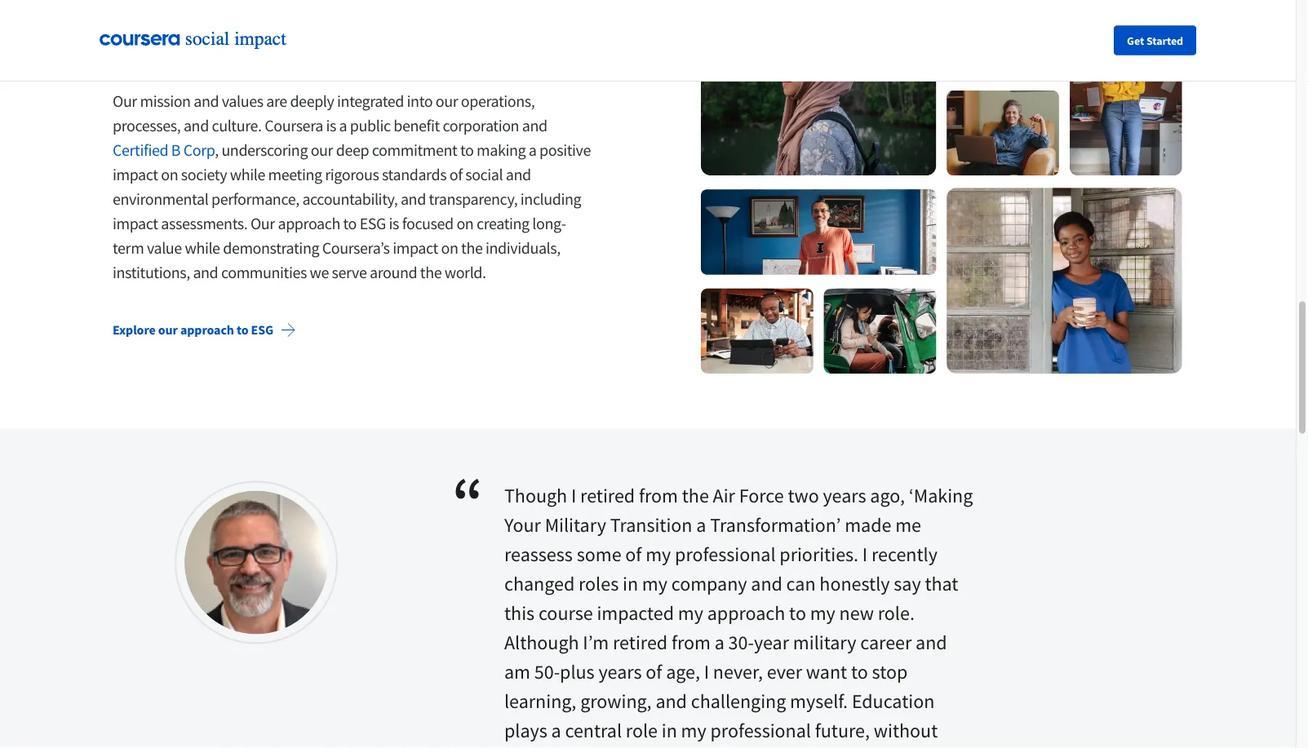 Task type: describe. For each thing, give the bounding box(es) containing it.
2 horizontal spatial i
[[863, 542, 868, 567]]

making
[[477, 140, 526, 160]]

our right explore
[[158, 322, 178, 339]]

world.
[[445, 262, 486, 283]]

i'm
[[583, 631, 609, 655]]

focused
[[402, 213, 454, 234]]

roles
[[579, 572, 619, 596]]

and up corp
[[184, 115, 209, 136]]

our inside , underscoring our deep commitment to making a positive impact on society while meeting rigorous standards of social and environmental performance, accountability, and transparency, including impact assessments. our approach to esg is focused on creating long- term value while demonstrating coursera's impact on the individuals, institutions, and communities we serve around the world.
[[251, 213, 275, 234]]

standards
[[382, 164, 447, 185]]

positive
[[540, 140, 591, 160]]

our for our mission and values are deeply integrated into our operations, processes, and culture. coursera is a public benefit corporation and certified b corp
[[113, 91, 137, 111]]

and down standards
[[401, 189, 426, 209]]

creating
[[477, 213, 530, 234]]

your
[[504, 513, 541, 538]]

military
[[793, 631, 857, 655]]

honestly
[[820, 572, 890, 596]]

role
[[626, 719, 658, 743]]

a inside our mission and values are deeply integrated into our operations, processes, and culture. coursera is a public benefit corporation and certified b corp
[[339, 115, 347, 136]]

some
[[577, 542, 622, 567]]

plus
[[560, 660, 595, 684]]

mission for and
[[140, 91, 191, 111]]

0 vertical spatial professional
[[675, 542, 776, 567]]

business
[[174, 25, 311, 74]]

0 horizontal spatial while
[[185, 238, 220, 258]]

into
[[407, 91, 433, 111]]

1 horizontal spatial i
[[704, 660, 709, 684]]

coursera's
[[322, 238, 390, 258]]

esg inside the explore our approach to esg link
[[251, 322, 274, 339]]

social
[[465, 164, 503, 185]]

recently
[[872, 542, 938, 567]]

certified b corp image
[[700, 0, 1184, 377]]

our inside our mission and values are deeply integrated into our operations, processes, and culture. coursera is a public benefit corporation and certified b corp
[[436, 91, 458, 111]]

two
[[788, 484, 819, 508]]

say
[[894, 572, 921, 596]]

assessments.
[[161, 213, 248, 234]]

and left values
[[194, 91, 219, 111]]

role.
[[878, 601, 915, 626]]

a up question.
[[552, 719, 561, 743]]

future,
[[815, 719, 870, 743]]

our for our mission is deeply rooted in our business
[[113, 0, 172, 35]]

myself.
[[790, 689, 848, 714]]

transparency,
[[429, 189, 518, 209]]

serve
[[332, 262, 367, 283]]

1 vertical spatial impact
[[113, 213, 158, 234]]

1 vertical spatial in
[[623, 572, 638, 596]]

commitment
[[372, 140, 457, 160]]

including
[[521, 189, 581, 209]]

career
[[861, 631, 912, 655]]

central
[[565, 719, 622, 743]]

deep
[[336, 140, 369, 160]]

in inside our mission is deeply rooted in our business
[[564, 0, 594, 35]]

1 vertical spatial retired
[[613, 631, 668, 655]]

are
[[266, 91, 287, 111]]

b
[[171, 140, 180, 160]]

company
[[672, 572, 747, 596]]

united service organizations (uso) image
[[184, 491, 328, 635]]

, underscoring our deep commitment to making a positive impact on society while meeting rigorous standards of social and environmental performance, accountability, and transparency, including impact assessments. our approach to esg is focused on creating long- term value while demonstrating coursera's impact on the individuals, institutions, and communities we serve around the world.
[[113, 140, 591, 283]]

explore
[[113, 322, 156, 339]]

underscoring
[[222, 140, 308, 160]]

and up 'positive'
[[522, 115, 547, 136]]

our inside , underscoring our deep commitment to making a positive impact on society while meeting rigorous standards of social and environmental performance, accountability, and transparency, including impact assessments. our approach to esg is focused on creating long- term value while demonstrating coursera's impact on the individuals, institutions, and communities we serve around the world.
[[311, 140, 333, 160]]

is inside our mission is deeply rooted in our business
[[308, 0, 333, 35]]

get started button
[[1114, 26, 1197, 55]]

value
[[147, 238, 182, 258]]

esg inside , underscoring our deep commitment to making a positive impact on society while meeting rigorous standards of social and environmental performance, accountability, and transparency, including impact assessments. our approach to esg is focused on creating long- term value while demonstrating coursera's impact on the individuals, institutions, and communities we serve around the world.
[[360, 213, 386, 234]]

ago,
[[871, 484, 905, 508]]

environmental
[[113, 189, 208, 209]]

never,
[[713, 660, 763, 684]]

our inside our mission is deeply rooted in our business
[[113, 25, 167, 74]]

communities
[[221, 262, 307, 283]]

reassess
[[504, 542, 573, 567]]

50-
[[535, 660, 560, 684]]

impacted
[[597, 601, 674, 626]]

growing,
[[581, 689, 652, 714]]

social impact logo image
[[100, 30, 296, 51]]

get
[[1127, 33, 1145, 48]]

although
[[504, 631, 579, 655]]

corporation
[[443, 115, 519, 136]]

of inside , underscoring our deep commitment to making a positive impact on society while meeting rigorous standards of social and environmental performance, accountability, and transparency, including impact assessments. our approach to esg is focused on creating long- term value while demonstrating coursera's impact on the individuals, institutions, and communities we serve around the world.
[[450, 164, 463, 185]]

a left 30-
[[715, 631, 725, 655]]

'making
[[909, 484, 973, 508]]

is inside our mission and values are deeply integrated into our operations, processes, and culture. coursera is a public benefit corporation and certified b corp
[[326, 115, 336, 136]]

0 vertical spatial on
[[161, 164, 178, 185]]

to down can
[[789, 601, 806, 626]]

stop
[[872, 660, 908, 684]]

certified
[[113, 140, 168, 160]]

our mission and values are deeply integrated into our operations, processes, and culture. coursera is a public benefit corporation and certified b corp
[[113, 91, 547, 160]]

public
[[350, 115, 391, 136]]

explore our approach to esg
[[113, 322, 274, 339]]

transformation'
[[710, 513, 841, 538]]

want
[[806, 660, 848, 684]]

2 horizontal spatial of
[[646, 660, 662, 684]]

that
[[925, 572, 959, 596]]

education
[[852, 689, 935, 714]]

a right transition
[[697, 513, 706, 538]]

demonstrating
[[223, 238, 319, 258]]

year
[[754, 631, 789, 655]]

around
[[370, 262, 417, 283]]

rooted
[[453, 0, 558, 35]]



Task type: locate. For each thing, give the bounding box(es) containing it.
1 vertical spatial while
[[185, 238, 220, 258]]

approach right explore
[[180, 322, 234, 339]]

1 vertical spatial our
[[113, 91, 137, 111]]

1 horizontal spatial esg
[[360, 213, 386, 234]]

impact up term
[[113, 213, 158, 234]]

i down 'made'
[[863, 542, 868, 567]]

0 vertical spatial in
[[564, 0, 594, 35]]

0 vertical spatial retired
[[580, 484, 635, 508]]

0 vertical spatial of
[[450, 164, 463, 185]]

mission inside our mission is deeply rooted in our business
[[179, 0, 301, 35]]

0 vertical spatial impact
[[113, 164, 158, 185]]

to down "accountability,"
[[343, 213, 357, 234]]

1 vertical spatial the
[[420, 262, 442, 283]]

a up deep
[[339, 115, 347, 136]]

performance,
[[211, 189, 299, 209]]

and down assessments. at left
[[193, 262, 218, 283]]

from up age,
[[672, 631, 711, 655]]

started
[[1147, 33, 1184, 48]]

made
[[845, 513, 892, 538]]

2 horizontal spatial approach
[[708, 601, 786, 626]]

corp
[[183, 140, 215, 160]]

1 vertical spatial esg
[[251, 322, 274, 339]]

our right into
[[436, 91, 458, 111]]

force
[[739, 484, 784, 508]]

2 vertical spatial of
[[646, 660, 662, 684]]

of down transition
[[626, 542, 642, 567]]

1 horizontal spatial of
[[626, 542, 642, 567]]

2 horizontal spatial the
[[682, 484, 709, 508]]

mission
[[179, 0, 301, 35], [140, 91, 191, 111]]

a right "making"
[[529, 140, 537, 160]]

while down assessments. at left
[[185, 238, 220, 258]]

and down age,
[[656, 689, 687, 714]]

professional up company
[[675, 542, 776, 567]]

impact down focused
[[393, 238, 438, 258]]

of left social
[[450, 164, 463, 185]]

to down the corporation
[[460, 140, 474, 160]]

esg down "communities"
[[251, 322, 274, 339]]

approach
[[278, 213, 340, 234], [180, 322, 234, 339], [708, 601, 786, 626]]

though
[[504, 484, 567, 508]]

years
[[823, 484, 867, 508], [599, 660, 642, 684]]

1 vertical spatial on
[[457, 213, 474, 234]]

the left 'air' at the right bottom of the page
[[682, 484, 709, 508]]

1 horizontal spatial deeply
[[339, 0, 446, 35]]

on down certified b corp link
[[161, 164, 178, 185]]

1 vertical spatial from
[[672, 631, 711, 655]]

without
[[874, 719, 938, 743]]

plays
[[504, 719, 548, 743]]

course
[[539, 601, 593, 626]]

approach inside though i retired from the air force two years ago, 'making your military transition a transformation' made me reassess some of my professional priorities. i recently changed roles in my company and can honestly say that this course impacted my approach to my new role. although i'm retired from a 30-year military career and am 50-plus years of age, i never, ever want to stop learning, growing, and challenging myself. education plays a central role in my professional future, without question.
[[708, 601, 786, 626]]

1 vertical spatial years
[[599, 660, 642, 684]]

ever
[[767, 660, 803, 684]]

me
[[896, 513, 922, 538]]

to
[[460, 140, 474, 160], [343, 213, 357, 234], [237, 322, 249, 339], [789, 601, 806, 626], [851, 660, 868, 684]]

deeply inside our mission is deeply rooted in our business
[[339, 0, 446, 35]]

deeply
[[339, 0, 446, 35], [290, 91, 334, 111]]

mission for is
[[179, 0, 301, 35]]

my right role
[[681, 719, 707, 743]]

0 vertical spatial deeply
[[339, 0, 446, 35]]

0 vertical spatial while
[[230, 164, 265, 185]]

approach inside , underscoring our deep commitment to making a positive impact on society while meeting rigorous standards of social and environmental performance, accountability, and transparency, including impact assessments. our approach to esg is focused on creating long- term value while demonstrating coursera's impact on the individuals, institutions, and communities we serve around the world.
[[278, 213, 340, 234]]

1 horizontal spatial approach
[[278, 213, 340, 234]]

deeply inside our mission and values are deeply integrated into our operations, processes, and culture. coursera is a public benefit corporation and certified b corp
[[290, 91, 334, 111]]

0 vertical spatial years
[[823, 484, 867, 508]]

,
[[215, 140, 219, 160]]

0 vertical spatial esg
[[360, 213, 386, 234]]

new
[[840, 601, 874, 626]]

1 horizontal spatial in
[[623, 572, 638, 596]]

2 vertical spatial i
[[704, 660, 709, 684]]

1 vertical spatial approach
[[180, 322, 234, 339]]

0 vertical spatial the
[[461, 238, 483, 258]]

culture.
[[212, 115, 262, 136]]

1 vertical spatial mission
[[140, 91, 191, 111]]

in right role
[[662, 719, 677, 743]]

retired up military
[[580, 484, 635, 508]]

2 vertical spatial approach
[[708, 601, 786, 626]]

2 vertical spatial impact
[[393, 238, 438, 258]]

while
[[230, 164, 265, 185], [185, 238, 220, 258]]

the inside though i retired from the air force two years ago, 'making your military transition a transformation' made me reassess some of my professional priorities. i recently changed roles in my company and can honestly say that this course impacted my approach to my new role. although i'm retired from a 30-year military career and am 50-plus years of age, i never, ever want to stop learning, growing, and challenging myself. education plays a central role in my professional future, without question.
[[682, 484, 709, 508]]

retired down impacted
[[613, 631, 668, 655]]

1 horizontal spatial while
[[230, 164, 265, 185]]

meeting
[[268, 164, 322, 185]]

to left stop
[[851, 660, 868, 684]]

on
[[161, 164, 178, 185], [457, 213, 474, 234], [441, 238, 458, 258]]

mission inside our mission and values are deeply integrated into our operations, processes, and culture. coursera is a public benefit corporation and certified b corp
[[140, 91, 191, 111]]

is inside , underscoring our deep commitment to making a positive impact on society while meeting rigorous standards of social and environmental performance, accountability, and transparency, including impact assessments. our approach to esg is focused on creating long- term value while demonstrating coursera's impact on the individuals, institutions, and communities we serve around the world.
[[389, 213, 399, 234]]

on up world.
[[441, 238, 458, 258]]

i right age,
[[704, 660, 709, 684]]

0 vertical spatial mission
[[179, 0, 301, 35]]

from up transition
[[639, 484, 678, 508]]

retired
[[580, 484, 635, 508], [613, 631, 668, 655]]

rigorous
[[325, 164, 379, 185]]

a inside , underscoring our deep commitment to making a positive impact on society while meeting rigorous standards of social and environmental performance, accountability, and transparency, including impact assessments. our approach to esg is focused on creating long- term value while demonstrating coursera's impact on the individuals, institutions, and communities we serve around the world.
[[529, 140, 537, 160]]

society
[[181, 164, 227, 185]]

while up the "performance,"
[[230, 164, 265, 185]]

1 horizontal spatial the
[[461, 238, 483, 258]]

0 horizontal spatial i
[[571, 484, 577, 508]]

transition
[[610, 513, 693, 538]]

1 vertical spatial professional
[[711, 719, 811, 743]]

integrated
[[337, 91, 404, 111]]

2 vertical spatial the
[[682, 484, 709, 508]]

the left world.
[[420, 262, 442, 283]]

changed
[[504, 572, 575, 596]]

years up 'made'
[[823, 484, 867, 508]]

this
[[504, 601, 535, 626]]

professional down challenging
[[711, 719, 811, 743]]

from
[[639, 484, 678, 508], [672, 631, 711, 655]]

1 vertical spatial i
[[863, 542, 868, 567]]

military
[[545, 513, 606, 538]]

benefit
[[394, 115, 440, 136]]

my up military
[[810, 601, 836, 626]]

2 horizontal spatial in
[[662, 719, 677, 743]]

0 horizontal spatial the
[[420, 262, 442, 283]]

30-
[[729, 631, 754, 655]]

challenging
[[691, 689, 786, 714]]

and left can
[[751, 572, 783, 596]]

0 vertical spatial from
[[639, 484, 678, 508]]

to down "communities"
[[237, 322, 249, 339]]

certified b corp link
[[113, 140, 215, 160]]

i
[[571, 484, 577, 508], [863, 542, 868, 567], [704, 660, 709, 684]]

1 horizontal spatial years
[[823, 484, 867, 508]]

2 vertical spatial our
[[251, 213, 275, 234]]

of left age,
[[646, 660, 662, 684]]

our left deep
[[311, 140, 333, 160]]

though i retired from the air force two years ago, 'making your military transition a transformation' made me reassess some of my professional priorities. i recently changed roles in my company and can honestly say that this course impacted my approach to my new role. although i'm retired from a 30-year military career and am 50-plus years of age, i never, ever want to stop learning, growing, and challenging myself. education plays a central role in my professional future, without question.
[[504, 484, 973, 749]]

the up world.
[[461, 238, 483, 258]]

0 horizontal spatial approach
[[180, 322, 234, 339]]

my up impacted
[[642, 572, 668, 596]]

get started
[[1127, 33, 1184, 48]]

term
[[113, 238, 144, 258]]

i up military
[[571, 484, 577, 508]]

accountability,
[[302, 189, 398, 209]]

approach up demonstrating
[[278, 213, 340, 234]]

approach up 30-
[[708, 601, 786, 626]]

and down "making"
[[506, 164, 531, 185]]

the
[[461, 238, 483, 258], [420, 262, 442, 283], [682, 484, 709, 508]]

1 vertical spatial deeply
[[290, 91, 334, 111]]

learning,
[[504, 689, 577, 714]]

on down transparency,
[[457, 213, 474, 234]]

1 vertical spatial is
[[326, 115, 336, 136]]

2 vertical spatial on
[[441, 238, 458, 258]]

0 vertical spatial is
[[308, 0, 333, 35]]

institutions,
[[113, 262, 190, 283]]

processes,
[[113, 115, 181, 136]]

and right career
[[916, 631, 947, 655]]

question.
[[504, 748, 581, 749]]

0 horizontal spatial of
[[450, 164, 463, 185]]

0 horizontal spatial years
[[599, 660, 642, 684]]

impact down certified
[[113, 164, 158, 185]]

impact
[[113, 164, 158, 185], [113, 213, 158, 234], [393, 238, 438, 258]]

air
[[713, 484, 735, 508]]

years up growing,
[[599, 660, 642, 684]]

my down company
[[678, 601, 704, 626]]

in up impacted
[[623, 572, 638, 596]]

our up processes,
[[113, 25, 167, 74]]

my down transition
[[646, 542, 671, 567]]

0 vertical spatial our
[[113, 0, 172, 35]]

0 horizontal spatial deeply
[[290, 91, 334, 111]]

esg up coursera's on the left top of the page
[[360, 213, 386, 234]]

individuals,
[[486, 238, 561, 258]]

coursera
[[265, 115, 323, 136]]

our
[[113, 25, 167, 74], [436, 91, 458, 111], [311, 140, 333, 160], [158, 322, 178, 339]]

our inside our mission is deeply rooted in our business
[[113, 0, 172, 35]]

0 vertical spatial approach
[[278, 213, 340, 234]]

0 horizontal spatial esg
[[251, 322, 274, 339]]

am
[[504, 660, 531, 684]]

our inside our mission and values are deeply integrated into our operations, processes, and culture. coursera is a public benefit corporation and certified b corp
[[113, 91, 137, 111]]

0 vertical spatial i
[[571, 484, 577, 508]]

esg
[[360, 213, 386, 234], [251, 322, 274, 339]]

0 horizontal spatial in
[[564, 0, 594, 35]]

we
[[310, 262, 329, 283]]

values
[[222, 91, 263, 111]]

2 vertical spatial is
[[389, 213, 399, 234]]

priorities.
[[780, 542, 859, 567]]

in right rooted
[[564, 0, 594, 35]]

1 vertical spatial of
[[626, 542, 642, 567]]

2 vertical spatial in
[[662, 719, 677, 743]]



Task type: vqa. For each thing, say whether or not it's contained in the screenshot.
can
yes



